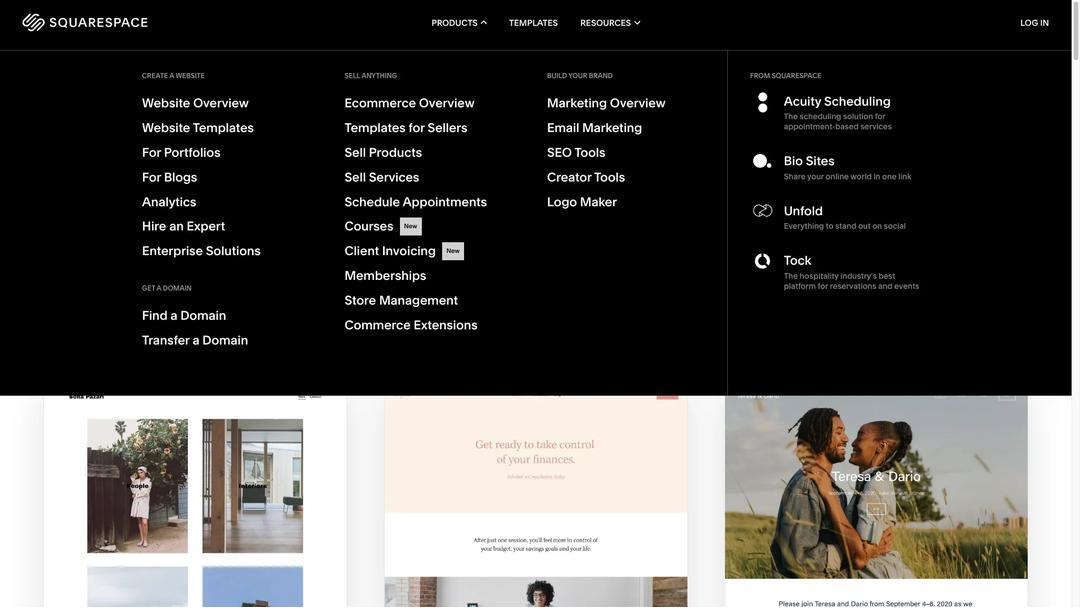 Task type: locate. For each thing, give the bounding box(es) containing it.
templates for sellers link
[[345, 119, 525, 137]]

unfold
[[784, 204, 823, 219]]

0 vertical spatial marketing
[[547, 96, 607, 111]]

& for non-
[[334, 207, 339, 217]]

personal & cv link
[[170, 241, 233, 251]]

templates
[[834, 88, 877, 99]]

you left can
[[813, 77, 828, 88]]

2 sell from the top
[[345, 145, 366, 160]]

commerce extensions link
[[345, 317, 525, 335]]

stand
[[835, 221, 856, 231]]

0 vertical spatial and
[[990, 77, 1006, 88]]

0 vertical spatial to
[[879, 88, 888, 99]]

online
[[926, 66, 952, 78], [826, 171, 849, 182]]

1 vertical spatial and
[[878, 281, 893, 291]]

to inside whether you need a portfolio website, an online store, or a personal blog, you can use squarespace's customizable and responsive website templates to get started.
[[879, 88, 888, 99]]

services inside sell services link
[[369, 170, 419, 185]]

1 horizontal spatial your
[[807, 171, 824, 182]]

overview up sellers
[[419, 96, 475, 111]]

1 horizontal spatial an
[[913, 66, 924, 78]]

3 sell from the top
[[345, 170, 366, 185]]

popular designs
[[181, 156, 242, 166]]

dario up preview dario link
[[887, 564, 922, 577]]

1 vertical spatial online
[[826, 171, 849, 182]]

0 horizontal spatial website
[[176, 71, 205, 80]]

dario down start with dario
[[885, 586, 920, 599]]

with inside make any template yours with ease.
[[124, 89, 181, 124]]

1 horizontal spatial new
[[446, 247, 460, 255]]

website up for portfolios
[[142, 120, 190, 136]]

preview down start with dario
[[833, 586, 882, 599]]

& for beauty
[[196, 224, 201, 234]]

0 vertical spatial designs
[[212, 156, 242, 166]]

1 horizontal spatial services
[[369, 170, 419, 185]]

1 horizontal spatial designs
[[212, 156, 242, 166]]

real
[[407, 241, 423, 251]]

0 horizontal spatial preview
[[149, 580, 198, 593]]

preview for preview degraw
[[485, 586, 534, 599]]

for inside acuity scheduling the scheduling solution for appointment-based services
[[875, 112, 885, 122]]

new for courses
[[404, 222, 417, 230]]

start
[[135, 558, 169, 571], [471, 564, 505, 577], [819, 564, 853, 577]]

an inside whether you need a portfolio website, an online store, or a personal blog, you can use squarespace's customizable and responsive website templates to get started.
[[913, 66, 924, 78]]

an up started.
[[913, 66, 924, 78]]

pazari inside "start with pazari" button
[[203, 558, 243, 571]]

professional services link
[[288, 173, 378, 183]]

1 the from the top
[[784, 112, 798, 122]]

0 vertical spatial website
[[142, 96, 190, 111]]

domain for get a domain
[[163, 284, 192, 293]]

acuity
[[784, 94, 821, 109]]

acuity scheduling the scheduling solution for appointment-based services
[[784, 94, 892, 132]]

overview up website templates link
[[193, 96, 249, 111]]

0 vertical spatial an
[[913, 66, 924, 78]]

1 horizontal spatial start
[[471, 564, 505, 577]]

an
[[913, 66, 924, 78], [169, 219, 184, 234]]

website up the website overview
[[176, 71, 205, 80]]

your for build
[[568, 71, 587, 80]]

start for preview dario
[[819, 564, 853, 577]]

start for preview pazari
[[135, 558, 169, 571]]

your down sites
[[807, 171, 824, 182]]

2 horizontal spatial overview
[[610, 96, 666, 111]]

appointment-
[[784, 122, 835, 132]]

& left non-
[[334, 207, 339, 217]]

preview dario link
[[833, 577, 920, 608]]

0 horizontal spatial designs
[[162, 320, 194, 331]]

events
[[894, 281, 919, 291]]

start up "preview pazari"
[[135, 558, 169, 571]]

the down acuity
[[784, 112, 798, 122]]

website down the 'need'
[[798, 88, 832, 99]]

for right platform
[[818, 281, 828, 291]]

2 horizontal spatial start
[[819, 564, 853, 577]]

best
[[879, 271, 895, 281]]

2 horizontal spatial for
[[875, 112, 885, 122]]

0 horizontal spatial to
[[826, 221, 834, 231]]

0 vertical spatial degraw
[[539, 564, 588, 577]]

to left stand
[[826, 221, 834, 231]]

a right the 'need'
[[830, 66, 835, 78]]

degraw up preview degraw link
[[539, 564, 588, 577]]

0 horizontal spatial products
[[369, 145, 422, 160]]

website down create a website
[[142, 96, 190, 111]]

the hospitality industry's best platform for reservations and events
[[784, 271, 919, 291]]

& right health
[[196, 224, 201, 234]]

popular for popular designs
[[181, 156, 210, 166]]

get
[[890, 88, 904, 99]]

& right nature
[[553, 173, 558, 183]]

services for sell services
[[369, 170, 419, 185]]

1 website from the top
[[142, 96, 190, 111]]

templates link
[[509, 0, 558, 45]]

0 horizontal spatial services
[[336, 173, 367, 183]]

1 vertical spatial pazari
[[201, 580, 241, 593]]

0 horizontal spatial new
[[404, 222, 417, 230]]

media & podcasts link
[[407, 190, 485, 200]]

and left events
[[878, 281, 893, 291]]

solution
[[843, 112, 873, 122]]

analytics
[[142, 194, 196, 210]]

overview
[[193, 96, 249, 111], [419, 96, 475, 111], [610, 96, 666, 111]]

1 horizontal spatial website
[[798, 88, 832, 99]]

squarespace's
[[866, 77, 928, 88]]

blogs
[[164, 170, 197, 185]]

services up schedule
[[336, 173, 367, 183]]

0 vertical spatial dario
[[887, 564, 922, 577]]

a down (28)
[[192, 333, 199, 348]]

marketing
[[547, 96, 607, 111], [582, 120, 642, 136]]

seo tools
[[547, 145, 606, 160]]

2 vertical spatial sell
[[345, 170, 366, 185]]

the
[[784, 112, 798, 122], [784, 271, 798, 281]]

new
[[404, 222, 417, 230], [446, 247, 460, 255]]

for for acuity
[[875, 112, 885, 122]]

your right build
[[568, 71, 587, 80]]

domain up transfer a domain
[[180, 308, 226, 324]]

popular up all templates
[[181, 156, 210, 166]]

overview for for
[[419, 96, 475, 111]]

start up preview dario link
[[819, 564, 853, 577]]

0 horizontal spatial start
[[135, 558, 169, 571]]

with down create
[[124, 89, 181, 124]]

1 horizontal spatial preview
[[485, 586, 534, 599]]

preview pazari link
[[149, 571, 241, 602]]

start for preview degraw
[[471, 564, 505, 577]]

industry's
[[841, 271, 877, 281]]

designs
[[212, 156, 242, 166], [162, 320, 194, 331]]

fitness
[[526, 190, 552, 200]]

for down "ecommerce overview"
[[409, 120, 425, 136]]

need
[[806, 66, 828, 78]]

preview down start with pazari
[[149, 580, 198, 593]]

art
[[170, 190, 181, 200]]

all templates link
[[170, 173, 231, 183]]

animals
[[560, 173, 590, 183]]

1 horizontal spatial for
[[818, 281, 828, 291]]

1 vertical spatial for
[[142, 170, 161, 185]]

for up for blogs in the left top of the page
[[142, 145, 161, 160]]

domain up find a domain on the bottom left
[[163, 284, 192, 293]]

1 vertical spatial tools
[[594, 170, 625, 185]]

0 vertical spatial for
[[142, 145, 161, 160]]

for inside the hospitality industry's best platform for reservations and events
[[818, 281, 828, 291]]

1 vertical spatial an
[[169, 219, 184, 234]]

1 vertical spatial to
[[826, 221, 834, 231]]

sell left anything
[[345, 71, 360, 80]]

travel
[[407, 156, 429, 166]]

0 horizontal spatial your
[[568, 71, 587, 80]]

nature & animals
[[526, 173, 590, 183]]

with up "preview pazari"
[[172, 558, 200, 571]]

1 horizontal spatial products
[[432, 17, 478, 28]]

0 horizontal spatial online
[[826, 171, 849, 182]]

overview for templates
[[193, 96, 249, 111]]

0 vertical spatial online
[[926, 66, 952, 78]]

with up preview dario link
[[855, 564, 884, 577]]

marketing down build your brand in the top right of the page
[[547, 96, 607, 111]]

0 vertical spatial domain
[[163, 284, 192, 293]]

media
[[407, 190, 430, 200]]

for left 'all'
[[142, 170, 161, 185]]

sell inside sell services link
[[345, 170, 366, 185]]

bio sites
[[784, 154, 835, 169]]

all templates
[[170, 173, 219, 183]]

tools up maker
[[594, 170, 625, 185]]

new down events
[[404, 222, 417, 230]]

for blogs link
[[142, 169, 322, 187]]

preview for preview pazari
[[149, 580, 198, 593]]

a right find
[[170, 308, 178, 324]]

overview up email marketing link
[[610, 96, 666, 111]]

designs for popular designs (28)
[[162, 320, 194, 331]]

home & decor link
[[526, 156, 592, 166]]

0 vertical spatial products
[[432, 17, 478, 28]]

3 overview from the left
[[610, 96, 666, 111]]

2 vertical spatial domain
[[202, 333, 248, 348]]

preview down the start with degraw
[[485, 586, 534, 599]]

sell up professional services 'link'
[[345, 145, 366, 160]]

0 vertical spatial pazari
[[203, 558, 243, 571]]

designs up the for blogs link
[[212, 156, 242, 166]]

online inside whether you need a portfolio website, an online store, or a personal blog, you can use squarespace's customizable and responsive website templates to get started.
[[926, 66, 952, 78]]

logo maker link
[[547, 193, 727, 211]]

2 for from the top
[[142, 170, 161, 185]]

find
[[142, 308, 168, 324]]

0 vertical spatial tools
[[574, 145, 606, 160]]

0 horizontal spatial you
[[788, 66, 804, 78]]

world
[[851, 171, 872, 182]]

log
[[1020, 17, 1038, 28]]

1 vertical spatial new
[[446, 247, 460, 255]]

1 vertical spatial website
[[142, 120, 190, 136]]

& right the "media" at the top of the page
[[432, 190, 437, 200]]

a for get a domain
[[157, 284, 161, 293]]

1 vertical spatial sell
[[345, 145, 366, 160]]

2 overview from the left
[[419, 96, 475, 111]]

anything
[[362, 71, 397, 80]]

1 sell from the top
[[345, 71, 360, 80]]

a for find a domain
[[170, 308, 178, 324]]

with up preview degraw link
[[508, 564, 537, 577]]

personal
[[749, 77, 787, 88]]

0 vertical spatial sell
[[345, 71, 360, 80]]

2 horizontal spatial preview
[[833, 586, 882, 599]]

domain for transfer a domain
[[202, 333, 248, 348]]

2 website from the top
[[142, 120, 190, 136]]

start with degraw button
[[471, 555, 600, 586]]

dario
[[887, 564, 922, 577], [885, 586, 920, 599]]

overview for marketing
[[610, 96, 666, 111]]

marketing down marketing overview on the right of the page
[[582, 120, 642, 136]]

commerce
[[345, 318, 411, 333]]

0 horizontal spatial overview
[[193, 96, 249, 111]]

0 horizontal spatial popular
[[129, 320, 160, 331]]

new down the weddings 'link'
[[446, 247, 460, 255]]

pazari down start with pazari
[[201, 580, 241, 593]]

services down sell products
[[369, 170, 419, 185]]

0 horizontal spatial for
[[409, 120, 425, 136]]

sell up schedule
[[345, 170, 366, 185]]

degraw element
[[385, 385, 687, 608]]

design
[[190, 190, 216, 200]]

degraw down the start with degraw
[[537, 586, 586, 599]]

preview
[[149, 580, 198, 593], [485, 586, 534, 599], [833, 586, 882, 599]]

1 overview from the left
[[193, 96, 249, 111]]

1 vertical spatial the
[[784, 271, 798, 281]]

with for start with pazari
[[172, 558, 200, 571]]

1 horizontal spatial overview
[[419, 96, 475, 111]]

degraw inside button
[[539, 564, 588, 577]]

1 vertical spatial designs
[[162, 320, 194, 331]]

templates
[[509, 17, 558, 28], [193, 120, 254, 136], [345, 120, 406, 136], [181, 173, 219, 183]]

2 the from the top
[[784, 271, 798, 281]]

make
[[43, 61, 117, 96]]

management
[[379, 293, 458, 308]]

1 horizontal spatial and
[[990, 77, 1006, 88]]

sellers
[[428, 120, 468, 136]]

& right home
[[551, 156, 556, 166]]

pazari up "preview pazari"
[[203, 558, 243, 571]]

non-
[[341, 207, 359, 217]]

0 vertical spatial your
[[568, 71, 587, 80]]

a right create
[[169, 71, 174, 80]]

1 horizontal spatial popular
[[181, 156, 210, 166]]

products
[[432, 17, 478, 28], [369, 145, 422, 160]]

and inside whether you need a portfolio website, an online store, or a personal blog, you can use squarespace's customizable and responsive website templates to get started.
[[990, 77, 1006, 88]]

0 vertical spatial popular
[[181, 156, 210, 166]]

sell for sell products
[[345, 145, 366, 160]]

to
[[879, 88, 888, 99], [826, 221, 834, 231]]

website templates link
[[142, 119, 322, 137]]

sell inside sell products link
[[345, 145, 366, 160]]

to left get
[[879, 88, 888, 99]]

with
[[124, 89, 181, 124], [172, 558, 200, 571], [508, 564, 537, 577], [855, 564, 884, 577]]

tools
[[574, 145, 606, 160], [594, 170, 625, 185]]

0 vertical spatial website
[[176, 71, 205, 80]]

1 for from the top
[[142, 145, 161, 160]]

products button
[[432, 0, 487, 45]]

domain for find a domain
[[180, 308, 226, 324]]

0 horizontal spatial an
[[169, 219, 184, 234]]

home
[[526, 156, 549, 166]]

enterprise solutions
[[142, 244, 261, 259]]

1 vertical spatial website
[[798, 88, 832, 99]]

1 horizontal spatial online
[[926, 66, 952, 78]]

(28)
[[196, 320, 211, 331]]

beauty
[[203, 224, 228, 234]]

health & beauty link
[[170, 224, 240, 234]]

1 vertical spatial domain
[[180, 308, 226, 324]]

online down sites
[[826, 171, 849, 182]]

a right get
[[157, 284, 161, 293]]

& for podcasts
[[432, 190, 437, 200]]

popular up transfer
[[129, 320, 160, 331]]

an up personal
[[169, 219, 184, 234]]

services for professional services
[[336, 173, 367, 183]]

for right solution
[[875, 112, 885, 122]]

and right the or at the right top
[[990, 77, 1006, 88]]

1 vertical spatial products
[[369, 145, 422, 160]]

creator
[[547, 170, 592, 185]]

domain down "find a domain" link
[[202, 333, 248, 348]]

home & decor
[[526, 156, 580, 166]]

tools up creator tools
[[574, 145, 606, 160]]

website for website overview
[[142, 96, 190, 111]]

a right the or at the right top
[[992, 66, 997, 78]]

the down tock
[[784, 271, 798, 281]]

portfolios
[[164, 145, 220, 160]]

1 vertical spatial your
[[807, 171, 824, 182]]

start up preview degraw link
[[471, 564, 505, 577]]

& right the art
[[183, 190, 188, 200]]

0 vertical spatial the
[[784, 112, 798, 122]]

1 vertical spatial popular
[[129, 320, 160, 331]]

based
[[835, 122, 859, 132]]

designs up transfer
[[162, 320, 194, 331]]

0 horizontal spatial and
[[878, 281, 893, 291]]

you left the 'need'
[[788, 66, 804, 78]]

sell for sell anything
[[345, 71, 360, 80]]

share your online world in one link
[[784, 171, 911, 182]]

1 horizontal spatial to
[[879, 88, 888, 99]]

courses
[[345, 219, 394, 234]]

1 vertical spatial dario
[[885, 586, 920, 599]]

& left cv
[[204, 241, 209, 251]]

enterprise
[[142, 244, 203, 259]]

online up started.
[[926, 66, 952, 78]]

whether you need a portfolio website, an online store, or a personal blog, you can use squarespace's customizable and responsive website templates to get started.
[[749, 66, 1006, 99]]

store management link
[[345, 292, 525, 310]]

0 vertical spatial new
[[404, 222, 417, 230]]



Task type: vqa. For each thing, say whether or not it's contained in the screenshot.
the bottom what
no



Task type: describe. For each thing, give the bounding box(es) containing it.
personal & cv
[[170, 241, 222, 251]]

popular for popular designs (28)
[[129, 320, 160, 331]]

the inside acuity scheduling the scheduling solution for appointment-based services
[[784, 112, 798, 122]]

1 vertical spatial degraw
[[537, 586, 586, 599]]

the inside the hospitality industry's best platform for reservations and events
[[784, 271, 798, 281]]

for for for blogs
[[142, 170, 161, 185]]

sell anything
[[345, 71, 397, 80]]

ecommerce overview
[[345, 96, 475, 111]]

find a domain
[[142, 308, 226, 324]]

photography
[[170, 207, 217, 217]]

squarespace logo image
[[23, 14, 147, 32]]

products inside sell products link
[[369, 145, 422, 160]]

& for animals
[[553, 173, 558, 183]]

sites
[[806, 154, 835, 169]]

dario inside button
[[887, 564, 922, 577]]

designs for popular designs
[[212, 156, 242, 166]]

pazari image
[[44, 385, 346, 608]]

one
[[882, 171, 897, 182]]

hospitality
[[800, 271, 839, 281]]

podcasts
[[439, 190, 473, 200]]

a for create a website
[[169, 71, 174, 80]]

seo
[[547, 145, 572, 160]]

& right the estate
[[450, 241, 455, 251]]

& for decor
[[551, 156, 556, 166]]

everything
[[784, 221, 824, 231]]

products inside products button
[[432, 17, 478, 28]]

any
[[124, 61, 172, 96]]

pazari element
[[44, 385, 346, 608]]

tools for seo tools
[[574, 145, 606, 160]]

start with dario
[[819, 564, 922, 577]]

email marketing link
[[547, 119, 727, 137]]

media & podcasts
[[407, 190, 473, 200]]

memberships link
[[345, 267, 525, 285]]

and inside the hospitality industry's best platform for reservations and events
[[878, 281, 893, 291]]

for for for portfolios
[[142, 145, 161, 160]]

everything to stand out on social
[[784, 221, 906, 231]]

website overview
[[142, 96, 249, 111]]

email
[[547, 120, 579, 136]]

blog,
[[789, 77, 811, 88]]

maker
[[580, 194, 617, 210]]

1 horizontal spatial you
[[813, 77, 828, 88]]

client
[[345, 244, 379, 259]]

with for start with dario
[[855, 564, 884, 577]]

art & design
[[170, 190, 216, 200]]

preview pazari
[[149, 580, 241, 593]]

build your brand
[[547, 71, 613, 80]]

template
[[178, 61, 299, 96]]

responsive
[[749, 88, 797, 99]]

& for design
[[183, 190, 188, 200]]

a for transfer a domain
[[192, 333, 199, 348]]

on
[[872, 221, 882, 231]]

& for cv
[[204, 241, 209, 251]]

popular designs link
[[170, 156, 242, 166]]

resources button
[[580, 0, 640, 45]]

yours
[[43, 89, 118, 124]]

share
[[784, 171, 806, 182]]

or
[[981, 66, 990, 78]]

log             in link
[[1020, 17, 1049, 28]]

for blogs
[[142, 170, 197, 185]]

templates for sellers
[[345, 120, 468, 136]]

preview for preview dario
[[833, 586, 882, 599]]

client invoicing
[[345, 244, 436, 259]]

bio
[[784, 154, 803, 169]]

professional services
[[288, 173, 367, 183]]

tools for creator tools
[[594, 170, 625, 185]]

for for the
[[818, 281, 828, 291]]

weddings
[[407, 224, 445, 234]]

email marketing
[[547, 120, 642, 136]]

can
[[830, 77, 846, 88]]

from
[[750, 71, 770, 80]]

tock
[[784, 253, 811, 268]]

enterprise solutions link
[[142, 243, 322, 261]]

sell for sell services
[[345, 170, 366, 185]]

create
[[142, 71, 168, 80]]

degraw image
[[385, 385, 687, 608]]

start with dario button
[[819, 555, 934, 586]]

pazari inside the preview pazari link
[[201, 580, 241, 593]]

cv
[[211, 241, 222, 251]]

profits
[[359, 207, 382, 217]]

website inside whether you need a portfolio website, an online store, or a personal blog, you can use squarespace's customizable and responsive website templates to get started.
[[798, 88, 832, 99]]

sell services
[[345, 170, 419, 185]]

preview degraw
[[485, 586, 586, 599]]

scheduling
[[800, 112, 841, 122]]

resources
[[580, 17, 631, 28]]

dario element
[[725, 385, 1028, 608]]

from squarespace
[[750, 71, 821, 80]]

website,
[[875, 66, 911, 78]]

marketing overview
[[547, 96, 666, 111]]

1 vertical spatial marketing
[[582, 120, 642, 136]]

hire an expert link
[[142, 218, 322, 236]]

community
[[288, 207, 332, 217]]

squarespace
[[772, 71, 821, 80]]

portfolio
[[837, 66, 873, 78]]

preview dario
[[833, 586, 920, 599]]

transfer a domain
[[142, 333, 248, 348]]

travel link
[[407, 156, 440, 166]]

health
[[170, 224, 194, 234]]

ecommerce
[[345, 96, 416, 111]]

nature
[[526, 173, 551, 183]]

expert
[[187, 219, 225, 234]]

restaurants
[[407, 173, 451, 183]]

commerce extensions
[[345, 318, 478, 333]]

create a website
[[142, 71, 205, 80]]

website templates
[[142, 120, 254, 136]]

use
[[848, 77, 863, 88]]

extensions
[[414, 318, 478, 333]]

sell products link
[[345, 144, 525, 162]]

decor
[[558, 156, 580, 166]]

personal
[[170, 241, 202, 251]]

new for client invoicing
[[446, 247, 460, 255]]

get a domain
[[142, 284, 192, 293]]

with for start with degraw
[[508, 564, 537, 577]]

nature & animals link
[[526, 173, 601, 183]]

fitness link
[[526, 190, 563, 200]]

your for share
[[807, 171, 824, 182]]

website for website templates
[[142, 120, 190, 136]]

dario image
[[725, 385, 1028, 608]]

memberships
[[345, 268, 426, 284]]

photography link
[[170, 207, 229, 217]]



